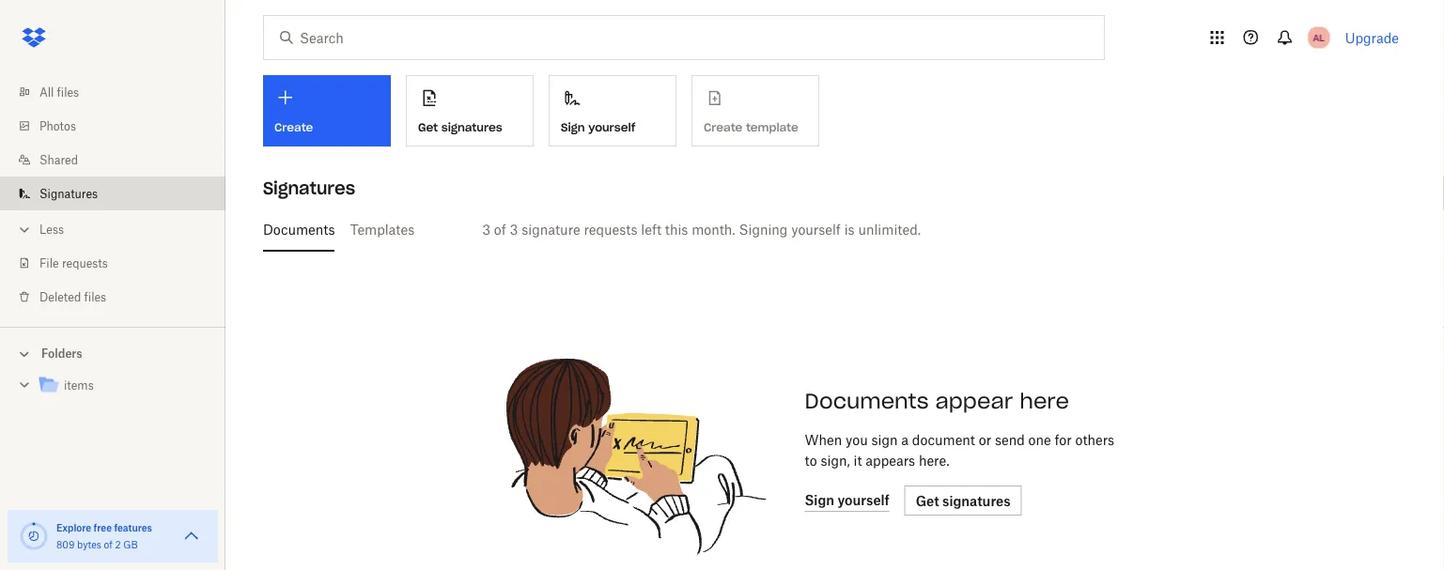 Task type: locate. For each thing, give the bounding box(es) containing it.
0 horizontal spatial get signatures button
[[406, 75, 534, 147]]

features
[[114, 522, 152, 534]]

0 vertical spatial sign yourself
[[561, 120, 636, 135]]

files right deleted
[[84, 290, 106, 304]]

0 vertical spatial signatures
[[442, 120, 502, 135]]

0 horizontal spatial documents
[[263, 221, 335, 237]]

file
[[39, 256, 59, 270]]

0 vertical spatial sign yourself button
[[549, 75, 677, 147]]

0 horizontal spatial get signatures
[[418, 120, 502, 135]]

signatures down shared
[[39, 187, 98, 201]]

templates tab
[[350, 207, 415, 252]]

sign yourself button
[[549, 75, 677, 147], [805, 490, 890, 512]]

1 horizontal spatial documents
[[805, 388, 929, 414]]

1 horizontal spatial files
[[84, 290, 106, 304]]

create
[[274, 120, 313, 135]]

get
[[418, 120, 438, 135], [916, 493, 939, 509]]

signing
[[739, 221, 788, 237]]

0 vertical spatial of
[[494, 221, 506, 237]]

1 horizontal spatial requests
[[584, 221, 638, 237]]

unlimited.
[[858, 221, 921, 237]]

1 vertical spatial sign yourself
[[805, 492, 890, 508]]

all
[[39, 85, 54, 99]]

files for all files
[[57, 85, 79, 99]]

signature
[[522, 221, 580, 237]]

1 vertical spatial requests
[[62, 256, 108, 270]]

al
[[1313, 31, 1325, 43]]

1 horizontal spatial sign
[[805, 492, 835, 508]]

documents left 'templates'
[[263, 221, 335, 237]]

0 horizontal spatial of
[[104, 539, 113, 551]]

requests
[[584, 221, 638, 237], [62, 256, 108, 270]]

files right all at the left of the page
[[57, 85, 79, 99]]

0 horizontal spatial signatures
[[442, 120, 502, 135]]

tab list
[[263, 207, 1392, 252]]

signatures link
[[15, 177, 226, 210]]

0 horizontal spatial get
[[418, 120, 438, 135]]

1 vertical spatial documents
[[805, 388, 929, 414]]

file requests
[[39, 256, 108, 270]]

0 vertical spatial yourself
[[588, 120, 636, 135]]

document
[[912, 432, 975, 448]]

1 vertical spatial files
[[84, 290, 106, 304]]

deleted files
[[39, 290, 106, 304]]

tab list containing documents
[[263, 207, 1392, 252]]

upgrade
[[1345, 30, 1399, 46]]

it
[[854, 452, 862, 468]]

0 vertical spatial sign
[[561, 120, 585, 135]]

get signatures button
[[406, 75, 534, 147], [905, 486, 1022, 516]]

0 horizontal spatial requests
[[62, 256, 108, 270]]

requests right the file
[[62, 256, 108, 270]]

0 horizontal spatial 3
[[482, 221, 491, 237]]

when
[[805, 432, 842, 448]]

0 vertical spatial get signatures button
[[406, 75, 534, 147]]

0 horizontal spatial sign yourself button
[[549, 75, 677, 147]]

1 horizontal spatial signatures
[[943, 493, 1011, 509]]

this
[[665, 221, 688, 237]]

signatures up documents tab
[[263, 177, 355, 199]]

of
[[494, 221, 506, 237], [104, 539, 113, 551]]

of left 'signature'
[[494, 221, 506, 237]]

of left 2 in the bottom of the page
[[104, 539, 113, 551]]

files
[[57, 85, 79, 99], [84, 290, 106, 304]]

1 vertical spatial sign
[[805, 492, 835, 508]]

1 vertical spatial of
[[104, 539, 113, 551]]

signatures
[[442, 120, 502, 135], [943, 493, 1011, 509]]

list
[[0, 64, 226, 327]]

sign yourself
[[561, 120, 636, 135], [805, 492, 890, 508]]

documents
[[263, 221, 335, 237], [805, 388, 929, 414]]

quota usage element
[[19, 522, 49, 552]]

deleted
[[39, 290, 81, 304]]

1 vertical spatial get
[[916, 493, 939, 509]]

1 vertical spatial get signatures
[[916, 493, 1011, 509]]

0 vertical spatial documents
[[263, 221, 335, 237]]

left
[[641, 221, 662, 237]]

appear
[[935, 388, 1013, 414]]

1 vertical spatial signatures
[[943, 493, 1011, 509]]

signatures
[[263, 177, 355, 199], [39, 187, 98, 201]]

1 horizontal spatial signatures
[[263, 177, 355, 199]]

0 vertical spatial files
[[57, 85, 79, 99]]

0 horizontal spatial files
[[57, 85, 79, 99]]

3
[[482, 221, 491, 237], [510, 221, 518, 237]]

1 horizontal spatial 3
[[510, 221, 518, 237]]

0 horizontal spatial signatures
[[39, 187, 98, 201]]

sign,
[[821, 452, 850, 468]]

month.
[[692, 221, 736, 237]]

free
[[94, 522, 112, 534]]

less
[[39, 222, 64, 236]]

others
[[1076, 432, 1115, 448]]

2 3 from the left
[[510, 221, 518, 237]]

documents up the you
[[805, 388, 929, 414]]

1 vertical spatial get signatures button
[[905, 486, 1022, 516]]

Search in folder "Dropbox" text field
[[300, 27, 1066, 48]]

folders
[[41, 347, 82, 361]]

yourself
[[588, 120, 636, 135], [791, 221, 841, 237], [838, 492, 890, 508]]

sign
[[561, 120, 585, 135], [805, 492, 835, 508]]

requests left left
[[584, 221, 638, 237]]

get signatures
[[418, 120, 502, 135], [916, 493, 1011, 509]]

one
[[1029, 432, 1051, 448]]

1 vertical spatial sign yourself button
[[805, 490, 890, 512]]

photos
[[39, 119, 76, 133]]



Task type: vqa. For each thing, say whether or not it's contained in the screenshot.
sample file.pdf image
no



Task type: describe. For each thing, give the bounding box(es) containing it.
gb
[[123, 539, 138, 551]]

send
[[995, 432, 1025, 448]]

all files link
[[15, 75, 226, 109]]

1 horizontal spatial get signatures button
[[905, 486, 1022, 516]]

shared link
[[15, 143, 226, 177]]

when you sign a document or send one for others to sign, it appears here.
[[805, 432, 1115, 468]]

3 of 3 signature requests left this month. signing yourself is unlimited.
[[482, 221, 921, 237]]

of inside 'explore free features 809 bytes of 2 gb'
[[104, 539, 113, 551]]

all files
[[39, 85, 79, 99]]

documents tab
[[263, 207, 335, 252]]

templates
[[350, 221, 415, 237]]

0 vertical spatial get
[[418, 120, 438, 135]]

appears
[[866, 452, 915, 468]]

1 horizontal spatial get
[[916, 493, 939, 509]]

create button
[[263, 75, 391, 147]]

explore
[[56, 522, 91, 534]]

documents for documents
[[263, 221, 335, 237]]

documents for documents appear here
[[805, 388, 929, 414]]

upgrade link
[[1345, 30, 1399, 46]]

0 vertical spatial get signatures
[[418, 120, 502, 135]]

1 3 from the left
[[482, 221, 491, 237]]

1 vertical spatial yourself
[[791, 221, 841, 237]]

is
[[845, 221, 855, 237]]

0 horizontal spatial sign
[[561, 120, 585, 135]]

here.
[[919, 452, 950, 468]]

file requests link
[[15, 246, 226, 280]]

folders button
[[0, 339, 226, 367]]

explore free features 809 bytes of 2 gb
[[56, 522, 152, 551]]

items link
[[38, 374, 210, 399]]

809
[[56, 539, 75, 551]]

items
[[64, 379, 94, 393]]

sign
[[872, 432, 898, 448]]

a
[[901, 432, 909, 448]]

2 vertical spatial yourself
[[838, 492, 890, 508]]

0 horizontal spatial sign yourself
[[561, 120, 636, 135]]

shared
[[39, 153, 78, 167]]

1 horizontal spatial sign yourself
[[805, 492, 890, 508]]

list containing all files
[[0, 64, 226, 327]]

photos link
[[15, 109, 226, 143]]

or
[[979, 432, 992, 448]]

1 horizontal spatial get signatures
[[916, 493, 1011, 509]]

1 horizontal spatial of
[[494, 221, 506, 237]]

documents appear here
[[805, 388, 1069, 414]]

al button
[[1304, 23, 1334, 53]]

bytes
[[77, 539, 101, 551]]

2
[[115, 539, 121, 551]]

1 horizontal spatial sign yourself button
[[805, 490, 890, 512]]

you
[[846, 432, 868, 448]]

0 vertical spatial requests
[[584, 221, 638, 237]]

for
[[1055, 432, 1072, 448]]

signatures list item
[[0, 177, 226, 210]]

signatures inside list item
[[39, 187, 98, 201]]

dropbox image
[[15, 19, 53, 56]]

to
[[805, 452, 817, 468]]

deleted files link
[[15, 280, 226, 314]]

less image
[[15, 220, 34, 239]]

files for deleted files
[[84, 290, 106, 304]]

here
[[1020, 388, 1069, 414]]



